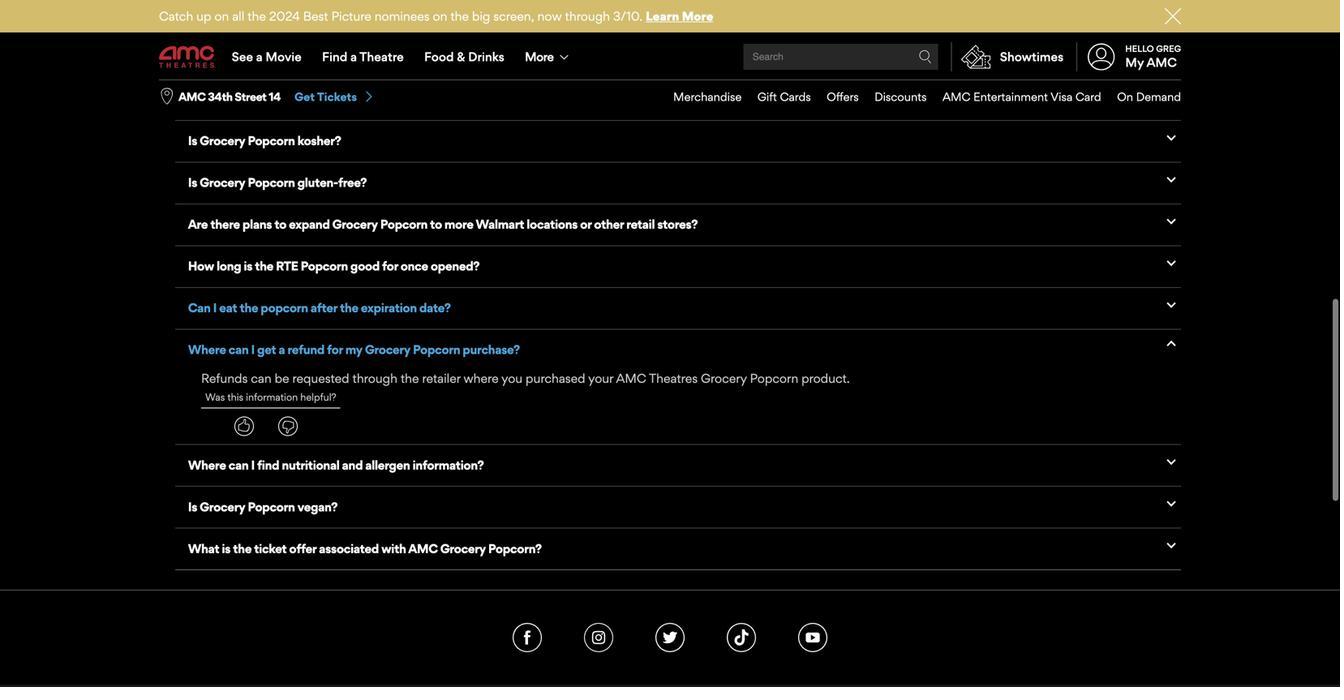 Task type: describe. For each thing, give the bounding box(es) containing it.
0 vertical spatial for
[[382, 226, 398, 241]]

0 vertical spatial through
[[565, 9, 610, 24]]

ticket
[[254, 509, 287, 524]]

other
[[594, 184, 624, 199]]

will
[[372, 17, 391, 32]]

0 horizontal spatial stores?
[[509, 59, 549, 74]]

flavors
[[222, 17, 259, 32]]

helpful?
[[300, 359, 336, 371]]

food & drinks
[[424, 49, 505, 64]]

i left 'find'
[[251, 425, 255, 440]]

retail
[[626, 184, 655, 199]]

thumbs up rating of 5 image
[[234, 384, 254, 404]]

expiration
[[361, 268, 417, 283]]

find a theatre
[[322, 49, 404, 64]]

amc entertainment visa card link
[[927, 80, 1101, 113]]

0 horizontal spatial is
[[222, 509, 230, 524]]

1 horizontal spatial and
[[342, 425, 363, 440]]

rte
[[276, 226, 298, 241]]

gift
[[758, 90, 777, 104]]

amc inside hello greg my amc
[[1147, 55, 1177, 70]]

1 vertical spatial through
[[353, 339, 398, 354]]

0 vertical spatial or
[[262, 17, 273, 32]]

merchandise
[[673, 90, 742, 104]]

food
[[424, 49, 454, 64]]

discounts
[[875, 90, 927, 104]]

purchase
[[313, 59, 364, 74]]

now
[[538, 9, 562, 24]]

where can i get a refund for my grocery popcorn purchase?
[[188, 310, 520, 325]]

thumbs down rating of 1 element
[[278, 384, 298, 404]]

offer?
[[417, 17, 451, 32]]

what for what flavors or kinds of popcorn will you offer?
[[188, 17, 219, 32]]

purchase?
[[463, 310, 520, 325]]

more inside more button
[[525, 49, 554, 64]]

kinds
[[276, 17, 306, 32]]

how
[[188, 226, 214, 241]]

where for where and when can i purchase amc grocery popcorn in stores?
[[188, 59, 226, 74]]

drinks
[[468, 49, 505, 64]]

movie
[[266, 49, 302, 64]]

on demand link
[[1101, 80, 1181, 113]]

see a movie link
[[221, 34, 312, 80]]

nutritional
[[282, 425, 340, 440]]

purchased
[[526, 339, 585, 354]]

cards
[[780, 90, 811, 104]]

where can i find nutritional and allergen information?
[[188, 425, 484, 440]]

1 horizontal spatial stores?
[[657, 184, 698, 199]]

free?
[[338, 142, 367, 157]]

when
[[252, 59, 282, 74]]

popcorn up retailer on the left of the page
[[413, 310, 460, 325]]

1 horizontal spatial popcorn
[[322, 17, 370, 32]]

offers link
[[811, 80, 859, 113]]

0 vertical spatial and
[[229, 59, 249, 74]]

tickets
[[317, 90, 357, 104]]

learn
[[646, 9, 679, 24]]

are
[[188, 184, 208, 199]]

gift cards link
[[742, 80, 811, 113]]

get tickets link
[[294, 89, 375, 104]]

thumbs down rating of 1 image
[[278, 384, 298, 404]]

good
[[350, 226, 380, 241]]

eat
[[219, 268, 237, 283]]

the left ticket
[[233, 509, 252, 524]]

find
[[257, 425, 279, 440]]

2024
[[269, 9, 300, 24]]

expand
[[289, 184, 330, 199]]

popcorn?
[[488, 509, 542, 524]]

what flavors or kinds of popcorn will you offer?
[[188, 17, 451, 32]]

find
[[322, 49, 347, 64]]

popcorn up once
[[380, 184, 428, 199]]

how long is the rte popcorn good for once opened?
[[188, 226, 480, 241]]

merchandise link
[[658, 80, 742, 113]]

is grocery popcorn kosher?
[[188, 101, 341, 116]]

showtimes image
[[952, 42, 1000, 71]]

0 vertical spatial you
[[394, 17, 414, 32]]

gluten-
[[297, 142, 338, 157]]

information?
[[413, 425, 484, 440]]

more button
[[515, 34, 583, 80]]

demand
[[1136, 90, 1181, 104]]

are there plans to expand grocery popcorn to more walmart locations or other retail stores?
[[188, 184, 698, 199]]

14
[[269, 90, 281, 104]]

street
[[235, 90, 266, 104]]

i right movie
[[307, 59, 311, 74]]

can
[[188, 268, 211, 283]]

cookie consent banner dialog
[[0, 643, 1340, 687]]

more
[[445, 184, 473, 199]]

screen,
[[493, 9, 534, 24]]

retailer
[[422, 339, 461, 354]]

offer
[[289, 509, 316, 524]]

amc right your
[[616, 339, 646, 354]]

vegan?
[[297, 467, 338, 482]]

the right after
[[340, 268, 358, 283]]



Task type: locate. For each thing, give the bounding box(es) containing it.
visa
[[1051, 90, 1073, 104]]

the
[[248, 9, 266, 24], [451, 9, 469, 24], [255, 226, 273, 241], [240, 268, 258, 283], [340, 268, 358, 283], [401, 339, 419, 354], [233, 509, 252, 524]]

or left kinds
[[262, 17, 273, 32]]

amc logo image
[[159, 46, 216, 68], [159, 46, 216, 68]]

where up refunds
[[188, 310, 226, 325]]

amc down greg
[[1147, 55, 1177, 70]]

0 horizontal spatial you
[[394, 17, 414, 32]]

on demand
[[1117, 90, 1181, 104]]

where
[[464, 339, 499, 354]]

for
[[382, 226, 398, 241], [327, 310, 343, 325]]

offers
[[827, 90, 859, 104]]

0 vertical spatial is
[[188, 101, 197, 116]]

be
[[275, 339, 289, 354]]

discounts link
[[859, 80, 927, 113]]

2 is from the top
[[188, 142, 197, 157]]

1 vertical spatial and
[[342, 425, 363, 440]]

on left all
[[214, 9, 229, 24]]

1 vertical spatial you
[[502, 339, 523, 354]]

1 to from the left
[[274, 184, 286, 199]]

is
[[244, 226, 252, 241], [222, 509, 230, 524]]

1 horizontal spatial through
[[565, 9, 610, 24]]

is grocery popcorn gluten-free?
[[188, 142, 367, 157]]

1 vertical spatial or
[[580, 184, 592, 199]]

the right eat in the top of the page
[[240, 268, 258, 283]]

1 vertical spatial is
[[222, 509, 230, 524]]

locations
[[527, 184, 578, 199]]

footer
[[0, 558, 1340, 687]]

product.
[[802, 339, 850, 354]]

opened?
[[431, 226, 480, 241]]

popcorn up ticket
[[248, 467, 295, 482]]

can left be
[[251, 339, 272, 354]]

was
[[205, 359, 225, 371]]

is for is grocery popcorn gluten-free?
[[188, 142, 197, 157]]

or left other
[[580, 184, 592, 199]]

0 horizontal spatial through
[[353, 339, 398, 354]]

on right nominees
[[433, 9, 447, 24]]

where for where can i get a refund for my grocery popcorn purchase?
[[188, 310, 226, 325]]

1 horizontal spatial you
[[502, 339, 523, 354]]

popcorn left after
[[261, 268, 308, 283]]

and left allergen
[[342, 425, 363, 440]]

thumbs up rating of 5 element
[[234, 384, 254, 404]]

plans
[[242, 184, 272, 199]]

0 vertical spatial stores?
[[509, 59, 549, 74]]

amc 34th street 14
[[178, 90, 281, 104]]

amc
[[1147, 55, 1177, 70], [367, 59, 396, 74], [943, 90, 971, 104], [178, 90, 206, 104], [616, 339, 646, 354], [408, 509, 438, 524]]

to left more
[[430, 184, 442, 199]]

menu down learn
[[159, 34, 1181, 80]]

2 where from the top
[[188, 310, 226, 325]]

1 vertical spatial menu
[[658, 80, 1181, 113]]

0 horizontal spatial or
[[262, 17, 273, 32]]

2 on from the left
[[433, 9, 447, 24]]

go to my account page element
[[1077, 34, 1181, 80]]

through
[[565, 9, 610, 24], [353, 339, 398, 354]]

showtimes
[[1000, 49, 1064, 64]]

1 horizontal spatial more
[[682, 9, 714, 24]]

a for movie
[[256, 49, 263, 64]]

popcorn left product.
[[750, 339, 799, 354]]

0 vertical spatial more
[[682, 9, 714, 24]]

walmart
[[476, 184, 524, 199]]

was this information helpful?
[[205, 359, 336, 371]]

once
[[401, 226, 428, 241]]

0 horizontal spatial more
[[525, 49, 554, 64]]

more
[[682, 9, 714, 24], [525, 49, 554, 64]]

popcorn right rte
[[301, 226, 348, 241]]

theatre
[[360, 49, 404, 64]]

0 vertical spatial what
[[188, 17, 219, 32]]

2 horizontal spatial a
[[350, 49, 357, 64]]

and left when
[[229, 59, 249, 74]]

the right all
[[248, 9, 266, 24]]

menu containing more
[[159, 34, 1181, 80]]

can
[[285, 59, 305, 74], [229, 310, 249, 325], [251, 339, 272, 354], [229, 425, 249, 440]]

is left ticket
[[222, 509, 230, 524]]

your
[[588, 339, 613, 354]]

1 horizontal spatial or
[[580, 184, 592, 199]]

is grocery popcorn vegan?
[[188, 467, 338, 482]]

34th
[[208, 90, 232, 104]]

menu down submit search icon
[[658, 80, 1181, 113]]

the left retailer on the left of the page
[[401, 339, 419, 354]]

for left my
[[327, 310, 343, 325]]

through right the now in the top of the page
[[565, 9, 610, 24]]

a for theatre
[[350, 49, 357, 64]]

a right find
[[350, 49, 357, 64]]

menu
[[159, 34, 1181, 80], [658, 80, 1181, 113]]

gift cards
[[758, 90, 811, 104]]

popcorn down when
[[248, 101, 295, 116]]

catch
[[159, 9, 193, 24]]

2 vertical spatial is
[[188, 467, 197, 482]]

see a movie
[[232, 49, 302, 64]]

&
[[457, 49, 465, 64]]

greg
[[1156, 43, 1181, 54]]

amc down showtimes image
[[943, 90, 971, 104]]

popcorn down is grocery popcorn kosher?
[[248, 142, 295, 157]]

card
[[1076, 90, 1101, 104]]

popcorn
[[447, 59, 494, 74], [248, 101, 295, 116], [248, 142, 295, 157], [380, 184, 428, 199], [301, 226, 348, 241], [413, 310, 460, 325], [750, 339, 799, 354], [248, 467, 295, 482]]

3 is from the top
[[188, 467, 197, 482]]

1 vertical spatial stores?
[[657, 184, 698, 199]]

you
[[394, 17, 414, 32], [502, 339, 523, 354]]

date?
[[419, 268, 451, 283]]

1 where from the top
[[188, 59, 226, 74]]

is for is grocery popcorn kosher?
[[188, 101, 197, 116]]

1 horizontal spatial on
[[433, 9, 447, 24]]

search the AMC website text field
[[750, 51, 919, 63]]

where for where can i find nutritional and allergen information?
[[188, 425, 226, 440]]

0 horizontal spatial a
[[256, 49, 263, 64]]

0 horizontal spatial popcorn
[[261, 268, 308, 283]]

amc 34th street 14 button
[[178, 89, 281, 105]]

see
[[232, 49, 253, 64]]

what left all
[[188, 17, 219, 32]]

with
[[381, 509, 406, 524]]

what for what is the ticket offer associated with amc grocery popcorn?
[[188, 509, 219, 524]]

2 vertical spatial where
[[188, 425, 226, 440]]

all
[[232, 9, 244, 24]]

allergen
[[365, 425, 410, 440]]

find a theatre link
[[312, 34, 414, 80]]

you right where
[[502, 339, 523, 354]]

1 is from the top
[[188, 101, 197, 116]]

what left ticket
[[188, 509, 219, 524]]

on
[[1117, 90, 1133, 104]]

and
[[229, 59, 249, 74], [342, 425, 363, 440]]

0 vertical spatial is
[[244, 226, 252, 241]]

1 vertical spatial is
[[188, 142, 197, 157]]

submit search icon image
[[919, 50, 932, 63]]

through down where can i get a refund for my grocery popcorn purchase?
[[353, 339, 398, 354]]

you right the will
[[394, 17, 414, 32]]

my
[[1126, 55, 1144, 70]]

i left get
[[251, 310, 255, 325]]

is right long
[[244, 226, 252, 241]]

i left eat in the top of the page
[[213, 268, 217, 283]]

menu containing merchandise
[[658, 80, 1181, 113]]

the left big
[[451, 9, 469, 24]]

popcorn right of
[[322, 17, 370, 32]]

0 horizontal spatial and
[[229, 59, 249, 74]]

a right get
[[279, 310, 285, 325]]

a right the see
[[256, 49, 263, 64]]

to right 'plans'
[[274, 184, 286, 199]]

kosher?
[[297, 101, 341, 116]]

stores? right retail
[[657, 184, 698, 199]]

best
[[303, 9, 328, 24]]

0 vertical spatial popcorn
[[322, 17, 370, 32]]

amc right with
[[408, 509, 438, 524]]

stores? right in
[[509, 59, 549, 74]]

0 vertical spatial menu
[[159, 34, 1181, 80]]

more right learn
[[682, 9, 714, 24]]

nominees
[[375, 9, 430, 24]]

refunds can be requested through the retailer where you purchased your amc theatres grocery popcorn product.
[[201, 339, 850, 354]]

after
[[311, 268, 337, 283]]

0 vertical spatial where
[[188, 59, 226, 74]]

can for get
[[229, 310, 249, 325]]

2 what from the top
[[188, 509, 219, 524]]

hello
[[1126, 43, 1154, 54]]

popcorn left in
[[447, 59, 494, 74]]

1 what from the top
[[188, 17, 219, 32]]

user profile image
[[1079, 43, 1124, 70]]

can right when
[[285, 59, 305, 74]]

requested
[[292, 339, 349, 354]]

the left rte
[[255, 226, 273, 241]]

can left 'find'
[[229, 425, 249, 440]]

1 vertical spatial popcorn
[[261, 268, 308, 283]]

1 horizontal spatial to
[[430, 184, 442, 199]]

2 to from the left
[[430, 184, 442, 199]]

3 where from the top
[[188, 425, 226, 440]]

1 horizontal spatial a
[[279, 310, 285, 325]]

3/10.
[[613, 9, 643, 24]]

amc left 34th
[[178, 90, 206, 104]]

1 vertical spatial for
[[327, 310, 343, 325]]

refunds
[[201, 339, 248, 354]]

1 vertical spatial more
[[525, 49, 554, 64]]

food & drinks link
[[414, 34, 515, 80]]

1 on from the left
[[214, 9, 229, 24]]

what
[[188, 17, 219, 32], [188, 509, 219, 524]]

where up 34th
[[188, 59, 226, 74]]

is for is grocery popcorn vegan?
[[188, 467, 197, 482]]

in
[[497, 59, 507, 74]]

can for requested
[[251, 339, 272, 354]]

up
[[196, 9, 211, 24]]

0 horizontal spatial to
[[274, 184, 286, 199]]

0 horizontal spatial for
[[327, 310, 343, 325]]

amc inside button
[[178, 90, 206, 104]]

this
[[227, 359, 243, 371]]

more right in
[[525, 49, 554, 64]]

for left once
[[382, 226, 398, 241]]

1 vertical spatial where
[[188, 310, 226, 325]]

1 vertical spatial what
[[188, 509, 219, 524]]

get
[[294, 90, 315, 104]]

where and when can i purchase amc grocery popcorn in stores?
[[188, 59, 549, 74]]

a
[[256, 49, 263, 64], [350, 49, 357, 64], [279, 310, 285, 325]]

can left get
[[229, 310, 249, 325]]

theatres
[[649, 339, 698, 354]]

showtimes link
[[951, 42, 1064, 71]]

long
[[217, 226, 241, 241]]

or
[[262, 17, 273, 32], [580, 184, 592, 199]]

1 horizontal spatial is
[[244, 226, 252, 241]]

amc down the will
[[367, 59, 396, 74]]

information
[[246, 359, 298, 371]]

1 horizontal spatial for
[[382, 226, 398, 241]]

0 horizontal spatial on
[[214, 9, 229, 24]]

get
[[257, 310, 276, 325]]

can for find
[[229, 425, 249, 440]]

associated
[[319, 509, 379, 524]]

of
[[308, 17, 320, 32]]

where left 'find'
[[188, 425, 226, 440]]



Task type: vqa. For each thing, say whether or not it's contained in the screenshot.
movie poster for Mean Girls image
no



